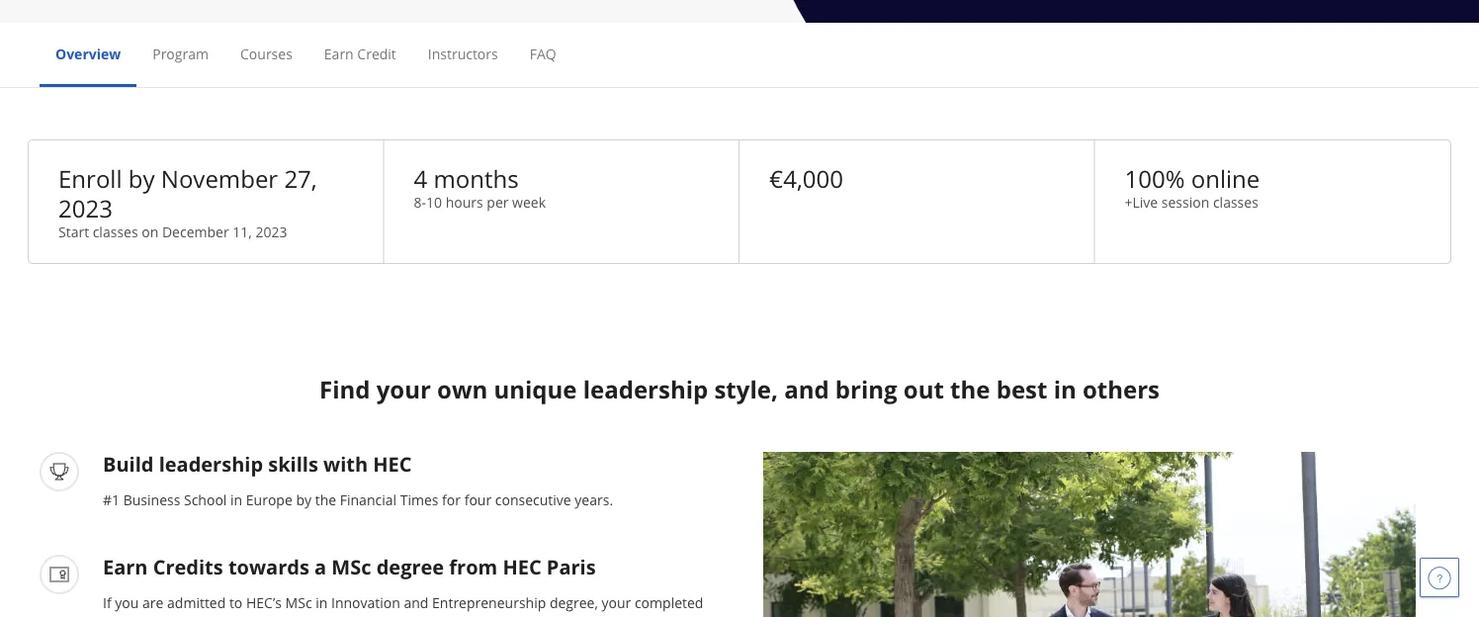 Task type: locate. For each thing, give the bounding box(es) containing it.
credit
[[357, 44, 396, 63]]

earn inside certificate menu element
[[324, 44, 354, 63]]

msc inside if you are admitted to hec's msc in innovation and entrepreneurship degree, your completed trust based leadership university certificate will count towards your degree.
[[285, 593, 312, 612]]

towards down entrepreneurship
[[461, 617, 513, 617]]

0 vertical spatial leadership
[[583, 373, 708, 405]]

towards inside if you are admitted to hec's msc in innovation and entrepreneurship degree, your completed trust based leadership university certificate will count towards your degree.
[[461, 617, 513, 617]]

0 vertical spatial in
[[1054, 373, 1077, 405]]

your left own at the bottom left of page
[[376, 373, 431, 405]]

from
[[449, 553, 498, 580]]

paris
[[547, 553, 596, 580]]

earn credit link
[[324, 44, 396, 63]]

months
[[434, 163, 519, 195]]

in up university
[[316, 593, 328, 612]]

courses
[[240, 44, 293, 63]]

degree,
[[550, 593, 598, 612]]

in
[[1054, 373, 1077, 405], [230, 490, 242, 509], [316, 593, 328, 612]]

1 vertical spatial earn
[[103, 553, 148, 580]]

the right out
[[950, 373, 990, 405]]

years.
[[575, 490, 613, 509]]

2023 left on
[[58, 192, 113, 224]]

0 horizontal spatial classes
[[93, 222, 138, 241]]

#1
[[103, 490, 120, 509]]

overview link
[[55, 44, 121, 63]]

hec right from at the left of the page
[[503, 553, 542, 580]]

by inside enroll by november 27, 2023 start classes on december 11, 2023
[[128, 163, 155, 195]]

find
[[319, 373, 370, 405]]

will
[[395, 617, 417, 617]]

by right europe
[[296, 490, 312, 509]]

earn up you
[[103, 553, 148, 580]]

and
[[784, 373, 829, 405], [404, 593, 429, 612]]

classes left on
[[93, 222, 138, 241]]

hec up the 'financial'
[[373, 450, 412, 477]]

2023 right 11,
[[256, 222, 287, 241]]

towards up hec's
[[228, 553, 309, 580]]

0 horizontal spatial hec
[[373, 450, 412, 477]]

0 horizontal spatial the
[[315, 490, 336, 509]]

0 vertical spatial the
[[950, 373, 990, 405]]

earn left credit
[[324, 44, 354, 63]]

your right degree,
[[602, 593, 631, 612]]

hec trust leadership banner image
[[763, 452, 1416, 617]]

1 horizontal spatial classes
[[1213, 192, 1259, 211]]

2 horizontal spatial your
[[602, 593, 631, 612]]

session
[[1162, 192, 1210, 211]]

by
[[128, 163, 155, 195], [296, 490, 312, 509]]

0 horizontal spatial and
[[404, 593, 429, 612]]

+live
[[1125, 192, 1158, 211]]

1 vertical spatial and
[[404, 593, 429, 612]]

1 horizontal spatial in
[[316, 593, 328, 612]]

in inside if you are admitted to hec's msc in innovation and entrepreneurship degree, your completed trust based leadership university certificate will count towards your degree.
[[316, 593, 328, 612]]

0 horizontal spatial towards
[[228, 553, 309, 580]]

in right school
[[230, 490, 242, 509]]

the
[[950, 373, 990, 405], [315, 490, 336, 509]]

classes inside enroll by november 27, 2023 start classes on december 11, 2023
[[93, 222, 138, 241]]

towards
[[228, 553, 309, 580], [461, 617, 513, 617]]

help center image
[[1428, 566, 1452, 589]]

0 vertical spatial classes
[[1213, 192, 1259, 211]]

2 vertical spatial in
[[316, 593, 328, 612]]

0 vertical spatial and
[[784, 373, 829, 405]]

0 horizontal spatial msc
[[285, 593, 312, 612]]

the down with
[[315, 490, 336, 509]]

2 vertical spatial your
[[517, 617, 546, 617]]

on
[[142, 222, 159, 241]]

your left degree.
[[517, 617, 546, 617]]

earn credit
[[324, 44, 396, 63]]

december
[[162, 222, 229, 241]]

degree
[[376, 553, 444, 580]]

style,
[[714, 373, 778, 405]]

based
[[140, 617, 179, 617]]

1 vertical spatial leadership
[[159, 450, 263, 477]]

courses link
[[240, 44, 293, 63]]

to
[[229, 593, 243, 612]]

0 horizontal spatial earn
[[103, 553, 148, 580]]

with
[[323, 450, 368, 477]]

0 vertical spatial your
[[376, 373, 431, 405]]

0 vertical spatial by
[[128, 163, 155, 195]]

program link
[[153, 44, 209, 63]]

times
[[400, 490, 439, 509]]

0 vertical spatial earn
[[324, 44, 354, 63]]

0 vertical spatial msc
[[332, 553, 371, 580]]

1 horizontal spatial earn
[[324, 44, 354, 63]]

1 horizontal spatial leadership
[[583, 373, 708, 405]]

1 horizontal spatial by
[[296, 490, 312, 509]]

1 horizontal spatial your
[[517, 617, 546, 617]]

0 vertical spatial towards
[[228, 553, 309, 580]]

0 horizontal spatial in
[[230, 490, 242, 509]]

1 vertical spatial the
[[315, 490, 336, 509]]

certificate
[[326, 617, 392, 617]]

faq link
[[530, 44, 556, 63]]

1 horizontal spatial and
[[784, 373, 829, 405]]

0 horizontal spatial your
[[376, 373, 431, 405]]

and up will
[[404, 593, 429, 612]]

msc
[[332, 553, 371, 580], [285, 593, 312, 612]]

msc right a
[[332, 553, 371, 580]]

hec's
[[246, 593, 282, 612]]

best
[[997, 373, 1048, 405]]

1 vertical spatial msc
[[285, 593, 312, 612]]

classes right session
[[1213, 192, 1259, 211]]

innovation
[[331, 593, 400, 612]]

your
[[376, 373, 431, 405], [602, 593, 631, 612], [517, 617, 546, 617]]

msc up university
[[285, 593, 312, 612]]

in right best on the bottom of page
[[1054, 373, 1077, 405]]

0 horizontal spatial by
[[128, 163, 155, 195]]

classes
[[1213, 192, 1259, 211], [93, 222, 138, 241]]

by right enroll
[[128, 163, 155, 195]]

100% online +live session classes
[[1125, 163, 1260, 211]]

2023
[[58, 192, 113, 224], [256, 222, 287, 241]]

program
[[153, 44, 209, 63]]

1 vertical spatial classes
[[93, 222, 138, 241]]

earn
[[324, 44, 354, 63], [103, 553, 148, 580]]

4
[[414, 163, 427, 195]]

admitted
[[167, 593, 226, 612]]

1 horizontal spatial hec
[[503, 553, 542, 580]]

1 vertical spatial towards
[[461, 617, 513, 617]]

10
[[426, 192, 442, 211]]

and left the bring
[[784, 373, 829, 405]]

hec
[[373, 450, 412, 477], [503, 553, 542, 580]]

build
[[103, 450, 154, 477]]

0 horizontal spatial 2023
[[58, 192, 113, 224]]

a
[[315, 553, 326, 580]]

leadership
[[583, 373, 708, 405], [159, 450, 263, 477]]

1 horizontal spatial towards
[[461, 617, 513, 617]]

completed
[[635, 593, 704, 612]]

degree.
[[550, 617, 599, 617]]



Task type: describe. For each thing, give the bounding box(es) containing it.
credits
[[153, 553, 223, 580]]

certificate menu element
[[40, 23, 1440, 87]]

instructors
[[428, 44, 498, 63]]

own
[[437, 373, 488, 405]]

enroll
[[58, 163, 122, 195]]

1 horizontal spatial 2023
[[256, 222, 287, 241]]

others
[[1083, 373, 1160, 405]]

for
[[442, 490, 461, 509]]

are
[[142, 593, 164, 612]]

europe
[[246, 490, 293, 509]]

earn for earn credits towards a msc degree from hec paris
[[103, 553, 148, 580]]

school
[[184, 490, 227, 509]]

1 horizontal spatial the
[[950, 373, 990, 405]]

classes inside the 100% online +live session classes
[[1213, 192, 1259, 211]]

1 horizontal spatial msc
[[332, 553, 371, 580]]

100%
[[1125, 163, 1185, 195]]

8-
[[414, 192, 426, 211]]

financial
[[340, 490, 397, 509]]

bring
[[835, 373, 898, 405]]

27,
[[284, 163, 317, 195]]

1 vertical spatial in
[[230, 490, 242, 509]]

per
[[487, 192, 509, 211]]

1 vertical spatial your
[[602, 593, 631, 612]]

11,
[[233, 222, 252, 241]]

if you are admitted to hec's msc in innovation and entrepreneurship degree, your completed trust based leadership university certificate will count towards your degree.
[[103, 593, 704, 617]]

if
[[103, 593, 111, 612]]

build leadership skills with hec
[[103, 450, 412, 477]]

november
[[161, 163, 278, 195]]

university
[[258, 617, 323, 617]]

leadership
[[183, 617, 255, 617]]

trust
[[103, 617, 136, 617]]

and inside if you are admitted to hec's msc in innovation and entrepreneurship degree, your completed trust based leadership university certificate will count towards your degree.
[[404, 593, 429, 612]]

four
[[464, 490, 492, 509]]

start
[[58, 222, 89, 241]]

instructors link
[[428, 44, 498, 63]]

0 vertical spatial hec
[[373, 450, 412, 477]]

earn credits towards a msc degree from hec paris
[[103, 553, 596, 580]]

business
[[123, 490, 180, 509]]

hours
[[446, 192, 483, 211]]

overview
[[55, 44, 121, 63]]

1 vertical spatial hec
[[503, 553, 542, 580]]

earn for earn credit
[[324, 44, 354, 63]]

0 horizontal spatial leadership
[[159, 450, 263, 477]]

find your own unique leadership style, and bring out the best in others
[[319, 373, 1160, 405]]

you
[[115, 593, 139, 612]]

out
[[904, 373, 944, 405]]

#1 business school in europe by the financial times for four consecutive years.
[[103, 490, 613, 509]]

entrepreneurship
[[432, 593, 546, 612]]

faq
[[530, 44, 556, 63]]

consecutive
[[495, 490, 571, 509]]

skills
[[268, 450, 318, 477]]

1 vertical spatial by
[[296, 490, 312, 509]]

€4,000
[[769, 163, 843, 195]]

enroll by november 27, 2023 start classes on december 11, 2023
[[58, 163, 317, 241]]

unique
[[494, 373, 577, 405]]

week
[[512, 192, 546, 211]]

4 months 8-10 hours per week
[[414, 163, 546, 211]]

online
[[1191, 163, 1260, 195]]

2 horizontal spatial in
[[1054, 373, 1077, 405]]

count
[[420, 617, 457, 617]]



Task type: vqa. For each thing, say whether or not it's contained in the screenshot.
11,
yes



